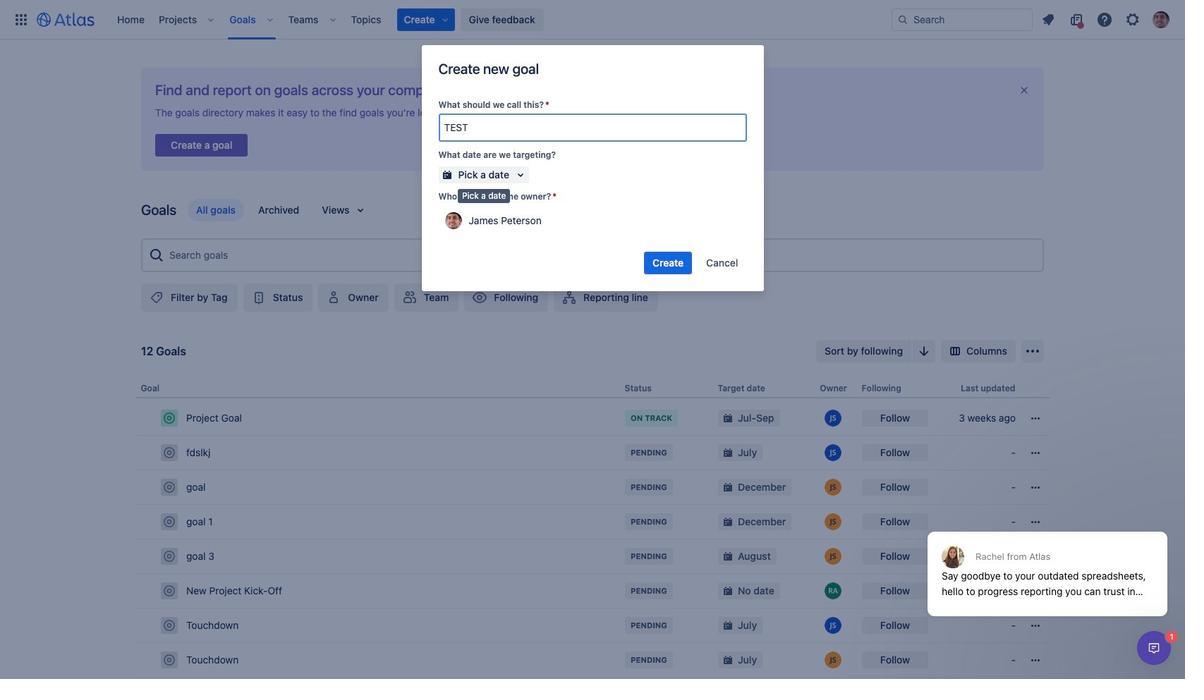 Task type: locate. For each thing, give the bounding box(es) containing it.
close banner image
[[1019, 85, 1030, 96]]

label image
[[148, 289, 165, 306]]

status image
[[250, 289, 267, 306]]

search image
[[897, 14, 909, 25]]

banner
[[0, 0, 1185, 40]]

tooltip
[[458, 189, 510, 203]]

None search field
[[892, 8, 1033, 31]]

search goals image
[[148, 247, 165, 264]]

dialog
[[921, 497, 1175, 627], [1137, 631, 1171, 665]]

following image
[[471, 289, 488, 306]]

None field
[[440, 115, 745, 140]]



Task type: vqa. For each thing, say whether or not it's contained in the screenshot.
dialog to the top
yes



Task type: describe. For each thing, give the bounding box(es) containing it.
Search field
[[892, 8, 1033, 31]]

0 vertical spatial dialog
[[921, 497, 1175, 627]]

Search goals field
[[165, 243, 1037, 268]]

help image
[[1096, 11, 1113, 28]]

reverse sort order image
[[916, 343, 933, 360]]

top element
[[8, 0, 892, 39]]

1 vertical spatial dialog
[[1137, 631, 1171, 665]]



